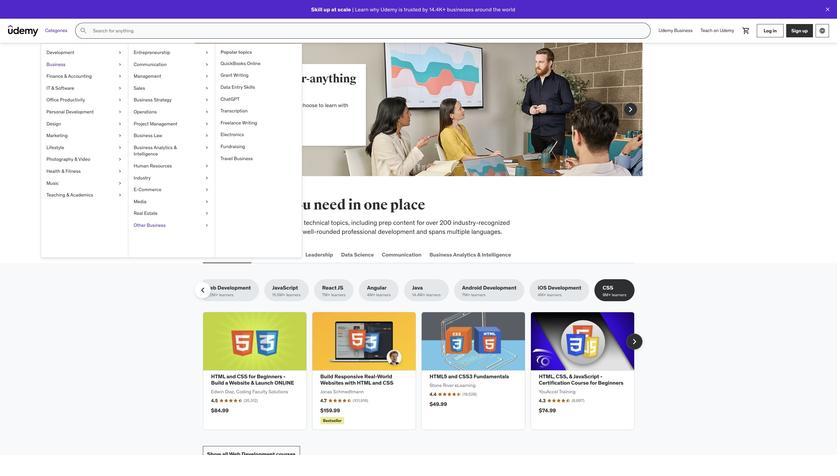 Task type: describe. For each thing, give the bounding box(es) containing it.
project
[[134, 121, 149, 127]]

build responsive real-world websites with html and css link
[[320, 374, 393, 387]]

why for teams
[[237, 102, 247, 109]]

online
[[247, 60, 261, 66]]

industry link
[[128, 172, 215, 184]]

1 vertical spatial management
[[150, 121, 177, 127]]

law
[[154, 133, 162, 139]]

data entry skills link
[[215, 82, 302, 93]]

business inside 'link'
[[134, 133, 153, 139]]

development for personal development
[[66, 109, 94, 115]]

finance & accounting
[[46, 73, 92, 79]]

udemy inside build ready-for-anything teams see why leading organizations choose to learn with udemy business.
[[227, 109, 244, 116]]

health & fitness link
[[41, 166, 128, 178]]

productivity
[[60, 97, 85, 103]]

finance & accounting link
[[41, 71, 128, 82]]

skill up at scale | learn why udemy is trusted by 14.4k+ businesses around the world
[[311, 6, 515, 13]]

xsmall image for design
[[117, 121, 123, 127]]

xsmall image for operations
[[204, 109, 210, 115]]

it for it & software
[[46, 85, 50, 91]]

entry
[[232, 84, 243, 90]]

critical
[[230, 219, 249, 227]]

& right teaching
[[66, 192, 69, 198]]

travel business link
[[215, 153, 302, 165]]

web for web development
[[204, 251, 215, 258]]

log in
[[764, 28, 777, 34]]

up for sign
[[802, 28, 808, 34]]

& up office
[[51, 85, 54, 91]]

on
[[714, 27, 719, 33]]

teaching & academics link
[[41, 190, 128, 201]]

web development
[[204, 251, 250, 258]]

css,
[[556, 374, 568, 380]]

operations
[[134, 109, 157, 115]]

development for ios development 4m+ learners
[[548, 285, 581, 291]]

Search for anything text field
[[92, 25, 642, 36]]

14.4k+
[[429, 6, 446, 13]]

sign up
[[791, 28, 808, 34]]

carousel element containing build ready-for-anything teams
[[195, 43, 642, 176]]

& inside html and css for beginners - build a website & launch online
[[251, 380, 254, 387]]

submit search image
[[80, 27, 88, 35]]

topics,
[[331, 219, 350, 227]]

udemy business link
[[655, 23, 697, 39]]

grant
[[221, 72, 232, 78]]

intelligence for "business analytics & intelligence" link
[[134, 151, 158, 157]]

personal development
[[46, 109, 94, 115]]

entrepreneurship
[[134, 49, 170, 55]]

catalog
[[253, 228, 274, 236]]

learners inside angular 4m+ learners
[[376, 293, 391, 298]]

all
[[203, 197, 222, 214]]

xsmall image for real estate
[[204, 211, 210, 217]]

android development 7m+ learners
[[462, 285, 516, 298]]

html,
[[539, 374, 555, 380]]

0 vertical spatial the
[[493, 6, 501, 13]]

learners inside ios development 4m+ learners
[[547, 293, 561, 298]]

up for skill
[[324, 6, 330, 13]]

carousel element containing html and css for beginners - build a website & launch online
[[203, 312, 642, 431]]

build ready-for-anything teams see why leading organizations choose to learn with udemy business.
[[227, 72, 356, 116]]

chatgpt link
[[215, 93, 302, 105]]

learners inside react js 7m+ learners
[[331, 293, 346, 298]]

0 vertical spatial management
[[134, 73, 161, 79]]

business up operations
[[134, 97, 153, 103]]

previous image for topic filters "element"
[[197, 285, 208, 296]]

learners inside css 9m+ learners
[[612, 293, 626, 298]]

intelligence for business analytics & intelligence 'button'
[[482, 251, 511, 258]]

it for it certifications
[[258, 251, 262, 258]]

accounting
[[68, 73, 92, 79]]

learners inside web development 12.2m+ learners
[[219, 293, 234, 298]]

development for web development 12.2m+ learners
[[217, 285, 251, 291]]

project management
[[134, 121, 177, 127]]

xsmall image for photography & video
[[117, 156, 123, 163]]

xsmall image for lifestyle
[[117, 145, 123, 151]]

udemy business
[[659, 27, 693, 33]]

e-
[[134, 187, 139, 193]]

angular
[[367, 285, 387, 291]]

udemy image
[[8, 25, 38, 36]]

0 vertical spatial in
[[773, 28, 777, 34]]

design link
[[41, 118, 128, 130]]

css inside css 9m+ learners
[[603, 285, 613, 291]]

design
[[46, 121, 61, 127]]

xsmall image for other business
[[204, 223, 210, 229]]

- inside html, css, & javascript - certification course for beginners
[[600, 374, 602, 380]]

xsmall image for management
[[204, 73, 210, 80]]

and inside "build responsive real-world websites with html and css"
[[372, 380, 382, 387]]

e-commerce link
[[128, 184, 215, 196]]

java
[[412, 285, 423, 291]]

industry-
[[453, 219, 479, 227]]

course
[[571, 380, 589, 387]]

analytics for business analytics & intelligence 'button'
[[453, 251, 476, 258]]

websites
[[320, 380, 344, 387]]

e-commerce
[[134, 187, 161, 193]]

for inside html and css for beginners - build a website & launch online
[[249, 374, 256, 380]]

business strategy link
[[128, 94, 215, 106]]

html inside "build responsive real-world websites with html and css"
[[357, 380, 371, 387]]

multiple
[[447, 228, 470, 236]]

photography
[[46, 156, 73, 163]]

human
[[134, 163, 149, 169]]

lifestyle
[[46, 145, 64, 151]]

is
[[399, 6, 403, 13]]

to inside covering critical workplace skills to technical topics, including prep content for over 200 industry-recognized certifications, our catalog supports well-rounded professional development and spans multiple languages.
[[296, 219, 302, 227]]

grant writing
[[221, 72, 248, 78]]

analytics for "business analytics & intelligence" link
[[154, 145, 173, 151]]

chatgpt
[[221, 96, 240, 102]]

css inside "build responsive real-world websites with html and css"
[[383, 380, 393, 387]]

xsmall image for project management
[[204, 121, 210, 127]]

leadership button
[[304, 247, 334, 263]]

angular 4m+ learners
[[367, 285, 391, 298]]

& inside 'button'
[[477, 251, 481, 258]]

and inside covering critical workplace skills to technical topics, including prep content for over 200 industry-recognized certifications, our catalog supports well-rounded professional development and spans multiple languages.
[[416, 228, 427, 236]]

businesses
[[447, 6, 474, 13]]

1 vertical spatial in
[[348, 197, 361, 214]]

topics
[[238, 49, 252, 55]]

it certifications button
[[256, 247, 299, 263]]

html inside html and css for beginners - build a website & launch online
[[211, 374, 225, 380]]

by
[[422, 6, 428, 13]]

js
[[337, 285, 343, 291]]

for inside html, css, & javascript - certification course for beginners
[[590, 380, 597, 387]]

build for teams
[[227, 72, 255, 86]]

4m+ inside angular 4m+ learners
[[367, 293, 375, 298]]

certifications,
[[203, 228, 241, 236]]

academics
[[70, 192, 93, 198]]

html, css, & javascript - certification course for beginners
[[539, 374, 623, 387]]

& right 'finance'
[[64, 73, 67, 79]]

build inside html and css for beginners - build a website & launch online
[[211, 380, 224, 387]]

data for data entry skills
[[221, 84, 230, 90]]

entrepreneurship link
[[128, 47, 215, 59]]

our
[[243, 228, 252, 236]]

communication button
[[380, 247, 423, 263]]

development down categories dropdown button
[[46, 49, 74, 55]]

popular
[[221, 49, 237, 55]]

sign up link
[[786, 24, 813, 37]]

xsmall image for teaching & academics
[[117, 192, 123, 199]]

xsmall image for music
[[117, 180, 123, 187]]

marketing link
[[41, 130, 128, 142]]

communication link
[[128, 59, 215, 71]]

business analytics & intelligence button
[[428, 247, 512, 263]]

request a demo
[[231, 126, 271, 133]]

xsmall image for industry
[[204, 175, 210, 181]]

other business
[[134, 223, 166, 229]]

trusted
[[404, 6, 421, 13]]

health
[[46, 168, 60, 174]]

other
[[134, 223, 146, 229]]

certifications
[[263, 251, 297, 258]]

place
[[390, 197, 425, 214]]

for inside covering critical workplace skills to technical topics, including prep content for over 200 industry-recognized certifications, our catalog supports well-rounded professional development and spans multiple languages.
[[417, 219, 424, 227]]

javascript inside html, css, & javascript - certification course for beginners
[[573, 374, 599, 380]]



Task type: locate. For each thing, give the bounding box(es) containing it.
data inside other business element
[[221, 84, 230, 90]]

0 vertical spatial to
[[319, 102, 324, 109]]

xsmall image inside business link
[[117, 61, 123, 68]]

1 horizontal spatial intelligence
[[482, 251, 511, 258]]

xsmall image inside health & fitness link
[[117, 168, 123, 175]]

fundamentals
[[474, 374, 509, 380]]

business analytics & intelligence for business analytics & intelligence 'button'
[[429, 251, 511, 258]]

0 vertical spatial analytics
[[154, 145, 173, 151]]

xsmall image inside operations link
[[204, 109, 210, 115]]

development
[[378, 228, 415, 236]]

1 horizontal spatial communication
[[382, 251, 421, 258]]

2 - from the left
[[600, 374, 602, 380]]

xsmall image for finance & accounting
[[117, 73, 123, 80]]

javascript inside javascript 15.5m+ learners
[[272, 285, 298, 291]]

communication for communication button
[[382, 251, 421, 258]]

1 vertical spatial data
[[341, 251, 353, 258]]

up right sign
[[802, 28, 808, 34]]

ready-
[[257, 72, 291, 86]]

development inside web development 12.2m+ learners
[[217, 285, 251, 291]]

ios development 4m+ learners
[[538, 285, 581, 298]]

4m+ inside ios development 4m+ learners
[[538, 293, 546, 298]]

including
[[351, 219, 377, 227]]

0 vertical spatial web
[[204, 251, 215, 258]]

skills inside covering critical workplace skills to technical topics, including prep content for over 200 industry-recognized certifications, our catalog supports well-rounded professional development and spans multiple languages.
[[281, 219, 295, 227]]

business.
[[245, 109, 268, 116]]

xsmall image inside the development link
[[117, 49, 123, 56]]

data science button
[[340, 247, 375, 263]]

xsmall image inside media link
[[204, 199, 210, 205]]

build for websites
[[320, 374, 333, 380]]

media link
[[128, 196, 215, 208]]

organizations
[[267, 102, 299, 109]]

2 horizontal spatial css
[[603, 285, 613, 291]]

5 learners from the left
[[426, 293, 441, 298]]

teach
[[701, 27, 712, 33]]

business down spans
[[429, 251, 452, 258]]

& left video on the left of the page
[[74, 156, 77, 163]]

0 vertical spatial business analytics & intelligence
[[134, 145, 177, 157]]

1 vertical spatial carousel element
[[203, 312, 642, 431]]

& right health at top left
[[61, 168, 64, 174]]

xsmall image for e-commerce
[[204, 187, 210, 193]]

writing for freelance writing
[[242, 120, 257, 126]]

0 horizontal spatial in
[[348, 197, 361, 214]]

0 vertical spatial intelligence
[[134, 151, 158, 157]]

business inside the business analytics & intelligence
[[134, 145, 153, 151]]

1 vertical spatial previous image
[[197, 285, 208, 296]]

close image
[[824, 6, 831, 13]]

|
[[352, 6, 354, 13]]

1 vertical spatial it
[[258, 251, 262, 258]]

1 horizontal spatial javascript
[[573, 374, 599, 380]]

build inside "build responsive real-world websites with html and css"
[[320, 374, 333, 380]]

operations link
[[128, 106, 215, 118]]

with inside "build responsive real-world websites with html and css"
[[345, 380, 356, 387]]

12.2m+
[[205, 293, 218, 298]]

xsmall image inside it & software link
[[117, 85, 123, 92]]

xsmall image for development
[[117, 49, 123, 56]]

personal development link
[[41, 106, 128, 118]]

business down fundraising
[[234, 156, 253, 162]]

certification
[[539, 380, 570, 387]]

0 horizontal spatial business analytics & intelligence
[[134, 145, 177, 157]]

xsmall image inside communication link
[[204, 61, 210, 68]]

topic filters element
[[195, 280, 634, 302]]

teaching & academics
[[46, 192, 93, 198]]

& right css, on the bottom right
[[569, 374, 572, 380]]

1 vertical spatial the
[[225, 197, 246, 214]]

xsmall image for business strategy
[[204, 97, 210, 104]]

xsmall image inside "office productivity" link
[[117, 97, 123, 104]]

science
[[354, 251, 374, 258]]

for-
[[291, 72, 310, 86]]

xsmall image for media
[[204, 199, 210, 205]]

a left website
[[225, 380, 228, 387]]

0 horizontal spatial up
[[324, 6, 330, 13]]

business analytics & intelligence down multiple
[[429, 251, 511, 258]]

css right real-
[[383, 380, 393, 387]]

business analytics & intelligence up human resources on the left of page
[[134, 145, 177, 157]]

0 vertical spatial carousel element
[[195, 43, 642, 176]]

it & software
[[46, 85, 74, 91]]

0 horizontal spatial to
[[296, 219, 302, 227]]

1 horizontal spatial html
[[357, 380, 371, 387]]

management up sales
[[134, 73, 161, 79]]

2 horizontal spatial build
[[320, 374, 333, 380]]

world
[[377, 374, 392, 380]]

development right android
[[483, 285, 516, 291]]

estate
[[144, 211, 158, 217]]

- right 'launch'
[[283, 374, 285, 380]]

business analytics & intelligence inside "business analytics & intelligence" link
[[134, 145, 177, 157]]

1 - from the left
[[283, 374, 285, 380]]

1 horizontal spatial 7m+
[[462, 293, 470, 298]]

real estate
[[134, 211, 158, 217]]

in up including
[[348, 197, 361, 214]]

skill
[[311, 6, 322, 13]]

business down project
[[134, 133, 153, 139]]

why for |
[[370, 6, 379, 13]]

analytics down multiple
[[453, 251, 476, 258]]

data for data science
[[341, 251, 353, 258]]

android
[[462, 285, 482, 291]]

7m+ down android
[[462, 293, 470, 298]]

0 horizontal spatial beginners
[[257, 374, 282, 380]]

spans
[[429, 228, 445, 236]]

2 7m+ from the left
[[462, 293, 470, 298]]

1 7m+ from the left
[[322, 293, 330, 298]]

teach on udemy
[[701, 27, 734, 33]]

business analytics & intelligence for "business analytics & intelligence" link
[[134, 145, 177, 157]]

beginners inside html, css, & javascript - certification course for beginners
[[598, 380, 623, 387]]

communication for communication link
[[134, 61, 167, 67]]

why right learn
[[370, 6, 379, 13]]

7m+ inside android development 7m+ learners
[[462, 293, 470, 298]]

xsmall image inside industry link
[[204, 175, 210, 181]]

learners inside javascript 15.5m+ learners
[[286, 293, 301, 298]]

previous image
[[201, 104, 212, 115], [197, 285, 208, 296]]

previous image for carousel element containing build ready-for-anything teams
[[201, 104, 212, 115]]

1 horizontal spatial the
[[493, 6, 501, 13]]

xsmall image inside personal development link
[[117, 109, 123, 115]]

learners inside java 14.4m+ learners
[[426, 293, 441, 298]]

development inside ios development 4m+ learners
[[548, 285, 581, 291]]

xsmall image inside the real estate link
[[204, 211, 210, 217]]

xsmall image for human resources
[[204, 163, 210, 170]]

1 horizontal spatial 4m+
[[538, 293, 546, 298]]

xsmall image inside sales link
[[204, 85, 210, 92]]

& down business law 'link'
[[174, 145, 177, 151]]

xsmall image for entrepreneurship
[[204, 49, 210, 56]]

0 horizontal spatial communication
[[134, 61, 167, 67]]

css up 9m+
[[603, 285, 613, 291]]

14.4m+
[[412, 293, 425, 298]]

1 vertical spatial why
[[237, 102, 247, 109]]

xsmall image inside the management link
[[204, 73, 210, 80]]

beginners inside html and css for beginners - build a website & launch online
[[257, 374, 282, 380]]

xsmall image inside music link
[[117, 180, 123, 187]]

data left entry
[[221, 84, 230, 90]]

1 vertical spatial skills
[[281, 219, 295, 227]]

it left certifications
[[258, 251, 262, 258]]

0 horizontal spatial why
[[237, 102, 247, 109]]

development down "office productivity" link
[[66, 109, 94, 115]]

resources
[[150, 163, 172, 169]]

xsmall image inside entrepreneurship link
[[204, 49, 210, 56]]

human resources
[[134, 163, 172, 169]]

for left over
[[417, 219, 424, 227]]

1 learners from the left
[[219, 293, 234, 298]]

1 horizontal spatial build
[[227, 72, 255, 86]]

carousel element
[[195, 43, 642, 176], [203, 312, 642, 431]]

xsmall image for business
[[117, 61, 123, 68]]

business strategy
[[134, 97, 172, 103]]

html left website
[[211, 374, 225, 380]]

web development 12.2m+ learners
[[205, 285, 251, 298]]

business left teach
[[674, 27, 693, 33]]

up left at
[[324, 6, 330, 13]]

data
[[221, 84, 230, 90], [341, 251, 353, 258]]

office productivity
[[46, 97, 85, 103]]

0 vertical spatial data
[[221, 84, 230, 90]]

with inside build ready-for-anything teams see why leading organizations choose to learn with udemy business.
[[338, 102, 348, 109]]

xsmall image inside human resources link
[[204, 163, 210, 170]]

4m+ down ios
[[538, 293, 546, 298]]

development inside android development 7m+ learners
[[483, 285, 516, 291]]

javascript 15.5m+ learners
[[272, 285, 301, 298]]

0 vertical spatial skills
[[249, 197, 285, 214]]

xsmall image for sales
[[204, 85, 210, 92]]

web inside button
[[204, 251, 215, 258]]

the left "world"
[[493, 6, 501, 13]]

grant writing link
[[215, 70, 302, 82]]

a left demo on the top of the page
[[253, 126, 256, 133]]

1 horizontal spatial it
[[258, 251, 262, 258]]

0 horizontal spatial build
[[211, 380, 224, 387]]

video
[[78, 156, 90, 163]]

0 vertical spatial a
[[253, 126, 256, 133]]

javascript right css, on the bottom right
[[573, 374, 599, 380]]

xsmall image for marketing
[[117, 133, 123, 139]]

travel
[[221, 156, 233, 162]]

electronics link
[[215, 129, 302, 141]]

categories
[[45, 27, 67, 33]]

choose
[[300, 102, 318, 109]]

learners inside android development 7m+ learners
[[471, 293, 486, 298]]

xsmall image inside teaching & academics link
[[117, 192, 123, 199]]

for left online
[[249, 374, 256, 380]]

choose a language image
[[819, 27, 826, 34]]

1 horizontal spatial css
[[383, 380, 393, 387]]

intelligence down languages.
[[482, 251, 511, 258]]

& left 'launch'
[[251, 380, 254, 387]]

1 vertical spatial communication
[[382, 251, 421, 258]]

xsmall image inside design "link"
[[117, 121, 123, 127]]

writing for grant writing
[[233, 72, 248, 78]]

other business element
[[215, 44, 302, 258]]

7 learners from the left
[[547, 293, 561, 298]]

development inside button
[[216, 251, 250, 258]]

categories button
[[41, 23, 71, 39]]

online
[[274, 380, 294, 387]]

intelligence up human
[[134, 151, 158, 157]]

why
[[370, 6, 379, 13], [237, 102, 247, 109]]

it up office
[[46, 85, 50, 91]]

1 vertical spatial analytics
[[453, 251, 476, 258]]

javascript up 15.5m+
[[272, 285, 298, 291]]

9m+
[[603, 293, 611, 298]]

1 horizontal spatial analytics
[[453, 251, 476, 258]]

for
[[417, 219, 424, 227], [249, 374, 256, 380], [590, 380, 597, 387]]

1 horizontal spatial -
[[600, 374, 602, 380]]

0 horizontal spatial data
[[221, 84, 230, 90]]

transcription
[[221, 108, 248, 114]]

management link
[[128, 71, 215, 82]]

why right 'see'
[[237, 102, 247, 109]]

xsmall image inside project management link
[[204, 121, 210, 127]]

1 horizontal spatial why
[[370, 6, 379, 13]]

data inside button
[[341, 251, 353, 258]]

1 vertical spatial business analytics & intelligence
[[429, 251, 511, 258]]

7m+ inside react js 7m+ learners
[[322, 293, 330, 298]]

xsmall image
[[117, 49, 123, 56], [117, 73, 123, 80], [204, 73, 210, 80], [117, 85, 123, 92], [204, 97, 210, 104], [117, 109, 123, 115], [204, 109, 210, 115], [204, 133, 210, 139], [117, 145, 123, 151], [204, 145, 210, 151], [204, 163, 210, 170], [204, 175, 210, 181], [204, 187, 210, 193], [204, 199, 210, 205], [204, 223, 210, 229]]

business down business law
[[134, 145, 153, 151]]

with right the learn
[[338, 102, 348, 109]]

xsmall image for business analytics & intelligence
[[204, 145, 210, 151]]

previous image inside topic filters "element"
[[197, 285, 208, 296]]

1 4m+ from the left
[[367, 293, 375, 298]]

web inside web development 12.2m+ learners
[[205, 285, 216, 291]]

xsmall image inside "photography & video" link
[[117, 156, 123, 163]]

to up supports
[[296, 219, 302, 227]]

1 vertical spatial a
[[225, 380, 228, 387]]

xsmall image inside marketing "link"
[[117, 133, 123, 139]]

xsmall image for office productivity
[[117, 97, 123, 104]]

xsmall image for business law
[[204, 133, 210, 139]]

development right ios
[[548, 285, 581, 291]]

1 horizontal spatial in
[[773, 28, 777, 34]]

development up 12.2m+
[[217, 285, 251, 291]]

you
[[287, 197, 311, 214]]

css inside html and css for beginners - build a website & launch online
[[237, 374, 248, 380]]

it certifications
[[258, 251, 297, 258]]

0 vertical spatial why
[[370, 6, 379, 13]]

0 horizontal spatial analytics
[[154, 145, 173, 151]]

1 horizontal spatial data
[[341, 251, 353, 258]]

0 horizontal spatial for
[[249, 374, 256, 380]]

fitness
[[65, 168, 81, 174]]

it inside button
[[258, 251, 262, 258]]

xsmall image inside business law 'link'
[[204, 133, 210, 139]]

to left the learn
[[319, 102, 324, 109]]

learners
[[219, 293, 234, 298], [286, 293, 301, 298], [331, 293, 346, 298], [376, 293, 391, 298], [426, 293, 441, 298], [471, 293, 486, 298], [547, 293, 561, 298], [612, 293, 626, 298]]

react js 7m+ learners
[[322, 285, 346, 298]]

xsmall image inside business strategy link
[[204, 97, 210, 104]]

0 horizontal spatial it
[[46, 85, 50, 91]]

writing up request a demo
[[242, 120, 257, 126]]

communication down development
[[382, 251, 421, 258]]

data left science
[[341, 251, 353, 258]]

it
[[46, 85, 50, 91], [258, 251, 262, 258]]

0 vertical spatial with
[[338, 102, 348, 109]]

html left the world
[[357, 380, 371, 387]]

skills up supports
[[281, 219, 295, 227]]

in right log
[[773, 28, 777, 34]]

4m+ down angular
[[367, 293, 375, 298]]

6 learners from the left
[[471, 293, 486, 298]]

0 vertical spatial previous image
[[201, 104, 212, 115]]

development for web development
[[216, 251, 250, 258]]

photography & video link
[[41, 154, 128, 166]]

0 vertical spatial writing
[[233, 72, 248, 78]]

fundraising link
[[215, 141, 302, 153]]

media
[[134, 199, 146, 205]]

commerce
[[139, 187, 161, 193]]

1 horizontal spatial beginners
[[598, 380, 623, 387]]

& down languages.
[[477, 251, 481, 258]]

1 vertical spatial web
[[205, 285, 216, 291]]

0 horizontal spatial javascript
[[272, 285, 298, 291]]

7m+ for android development
[[462, 293, 470, 298]]

and inside html and css for beginners - build a website & launch online
[[226, 374, 236, 380]]

skills up 'workplace'
[[249, 197, 285, 214]]

xsmall image inside other business link
[[204, 223, 210, 229]]

java 14.4m+ learners
[[412, 285, 441, 298]]

1 vertical spatial intelligence
[[482, 251, 511, 258]]

css left 'launch'
[[237, 374, 248, 380]]

web up 12.2m+
[[205, 285, 216, 291]]

ios
[[538, 285, 547, 291]]

7m+
[[322, 293, 330, 298], [462, 293, 470, 298]]

popular topics
[[221, 49, 252, 55]]

1 vertical spatial to
[[296, 219, 302, 227]]

- inside html and css for beginners - build a website & launch online
[[283, 374, 285, 380]]

1 horizontal spatial up
[[802, 28, 808, 34]]

7m+ down react
[[322, 293, 330, 298]]

scale
[[338, 6, 351, 13]]

xsmall image inside lifestyle link
[[117, 145, 123, 151]]

1 horizontal spatial business analytics & intelligence
[[429, 251, 511, 258]]

office
[[46, 97, 59, 103]]

1 vertical spatial javascript
[[573, 374, 599, 380]]

xsmall image
[[204, 49, 210, 56], [117, 61, 123, 68], [204, 61, 210, 68], [204, 85, 210, 92], [117, 97, 123, 104], [117, 121, 123, 127], [204, 121, 210, 127], [117, 133, 123, 139], [117, 156, 123, 163], [117, 168, 123, 175], [117, 180, 123, 187], [117, 192, 123, 199], [204, 211, 210, 217]]

business up 'finance'
[[46, 61, 65, 67]]

4 learners from the left
[[376, 293, 391, 298]]

& inside html, css, & javascript - certification course for beginners
[[569, 374, 572, 380]]

web down certifications, at the left
[[204, 251, 215, 258]]

0 horizontal spatial intelligence
[[134, 151, 158, 157]]

need
[[314, 197, 346, 214]]

xsmall image for health & fitness
[[117, 168, 123, 175]]

the up the critical
[[225, 197, 246, 214]]

analytics inside 'button'
[[453, 251, 476, 258]]

sales link
[[128, 82, 215, 94]]

web for web development 12.2m+ learners
[[205, 285, 216, 291]]

1 vertical spatial with
[[345, 380, 356, 387]]

beginners right course at the bottom
[[598, 380, 623, 387]]

1 horizontal spatial for
[[417, 219, 424, 227]]

freelance writing
[[221, 120, 257, 126]]

build inside build ready-for-anything teams see why leading organizations choose to learn with udemy business.
[[227, 72, 255, 86]]

2 learners from the left
[[286, 293, 301, 298]]

quickbooks online
[[221, 60, 261, 66]]

0 horizontal spatial the
[[225, 197, 246, 214]]

2 horizontal spatial for
[[590, 380, 597, 387]]

xsmall image for communication
[[204, 61, 210, 68]]

world
[[502, 6, 515, 13]]

beginners
[[257, 374, 282, 380], [598, 380, 623, 387]]

why inside build ready-for-anything teams see why leading organizations choose to learn with udemy business.
[[237, 102, 247, 109]]

sign
[[791, 28, 801, 34]]

0 horizontal spatial a
[[225, 380, 228, 387]]

0 horizontal spatial -
[[283, 374, 285, 380]]

0 horizontal spatial 4m+
[[367, 293, 375, 298]]

beginners right website
[[257, 374, 282, 380]]

around
[[475, 6, 492, 13]]

to inside build ready-for-anything teams see why leading organizations choose to learn with udemy business.
[[319, 102, 324, 109]]

website
[[229, 380, 250, 387]]

writing down quickbooks online on the top of the page
[[233, 72, 248, 78]]

development for android development 7m+ learners
[[483, 285, 516, 291]]

communication inside button
[[382, 251, 421, 258]]

xsmall image for personal development
[[117, 109, 123, 115]]

analytics down law at the left of the page
[[154, 145, 173, 151]]

2 4m+ from the left
[[538, 293, 546, 298]]

a
[[253, 126, 256, 133], [225, 380, 228, 387]]

shopping cart with 0 items image
[[742, 27, 750, 35]]

management up law at the left of the page
[[150, 121, 177, 127]]

xsmall image inside "business analytics & intelligence" link
[[204, 145, 210, 151]]

business down estate
[[147, 223, 166, 229]]

intelligence inside 'button'
[[482, 251, 511, 258]]

business law
[[134, 133, 162, 139]]

8 learners from the left
[[612, 293, 626, 298]]

software
[[55, 85, 74, 91]]

business inside 'button'
[[429, 251, 452, 258]]

workplace
[[250, 219, 279, 227]]

0 vertical spatial communication
[[134, 61, 167, 67]]

0 vertical spatial it
[[46, 85, 50, 91]]

with right "websites"
[[345, 380, 356, 387]]

next image
[[629, 337, 640, 347]]

next image
[[625, 104, 636, 115]]

for right course at the bottom
[[590, 380, 597, 387]]

intelligence
[[134, 151, 158, 157], [482, 251, 511, 258]]

0 vertical spatial javascript
[[272, 285, 298, 291]]

transcription link
[[215, 105, 302, 117]]

0 horizontal spatial 7m+
[[322, 293, 330, 298]]

real
[[134, 211, 143, 217]]

xsmall image for it & software
[[117, 85, 123, 92]]

0 vertical spatial up
[[324, 6, 330, 13]]

1 horizontal spatial a
[[253, 126, 256, 133]]

strategy
[[154, 97, 172, 103]]

1 horizontal spatial to
[[319, 102, 324, 109]]

sales
[[134, 85, 145, 91]]

0 horizontal spatial css
[[237, 374, 248, 380]]

see
[[227, 102, 236, 109]]

freelance writing link
[[215, 117, 302, 129]]

1 vertical spatial up
[[802, 28, 808, 34]]

development down certifications, at the left
[[216, 251, 250, 258]]

7m+ for react js
[[322, 293, 330, 298]]

xsmall image inside finance & accounting link
[[117, 73, 123, 80]]

a inside html and css for beginners - build a website & launch online
[[225, 380, 228, 387]]

3 learners from the left
[[331, 293, 346, 298]]

xsmall image inside e-commerce link
[[204, 187, 210, 193]]

communication down entrepreneurship
[[134, 61, 167, 67]]

0 horizontal spatial html
[[211, 374, 225, 380]]

- right course at the bottom
[[600, 374, 602, 380]]

music
[[46, 180, 59, 186]]

marketing
[[46, 133, 68, 139]]

business analytics & intelligence inside business analytics & intelligence 'button'
[[429, 251, 511, 258]]

1 vertical spatial writing
[[242, 120, 257, 126]]



Task type: vqa. For each thing, say whether or not it's contained in the screenshot.
have
no



